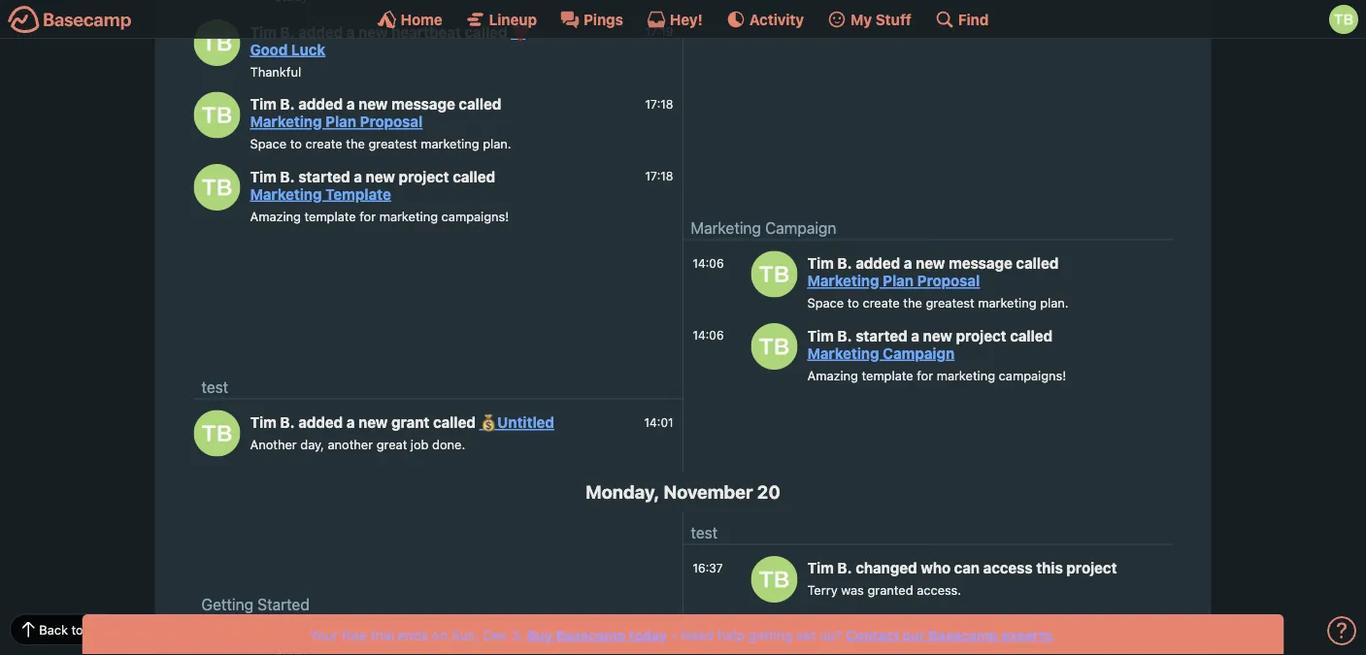 Task type: vqa. For each thing, say whether or not it's contained in the screenshot.


Task type: locate. For each thing, give the bounding box(es) containing it.
marketing down tim b. started a new project called marketing template on the top of page
[[379, 209, 438, 223]]

message up tim b. started a new project called marketing campaign
[[949, 255, 1013, 272]]

1 horizontal spatial greatest
[[926, 296, 975, 310]]

create
[[305, 136, 343, 151], [863, 296, 900, 310]]

added up day,
[[298, 414, 343, 431]]

amazing template for marketing campaigns!
[[250, 209, 509, 223], [808, 368, 1067, 383]]

template
[[326, 185, 391, 202]]

0 vertical spatial 16:37 element
[[693, 561, 723, 575]]

proposal for 14:06
[[917, 272, 980, 289]]

can right trial
[[397, 632, 423, 649]]

0 vertical spatial plan
[[326, 113, 356, 130]]

who
[[921, 560, 951, 577], [364, 632, 393, 649]]

to inside button
[[71, 623, 83, 637]]

amazing
[[250, 209, 301, 223], [808, 368, 859, 383]]

16:37 for getting started
[[643, 633, 674, 647]]

17:19 element
[[645, 25, 674, 38]]

to up tim b. started a new project called marketing campaign
[[848, 296, 860, 310]]

access
[[984, 560, 1033, 577], [426, 632, 476, 649]]

greatest for 17:18
[[369, 136, 417, 151]]

luck
[[291, 41, 326, 58]]

added
[[298, 23, 343, 40], [298, 96, 343, 113], [856, 255, 901, 272], [298, 414, 343, 431]]

back to top button
[[10, 614, 120, 646]]

untitled
[[497, 414, 555, 431]]

who left ends
[[364, 632, 393, 649]]

this
[[1037, 560, 1063, 577], [479, 632, 506, 649]]

this up .
[[1037, 560, 1063, 577]]

0 horizontal spatial greatest
[[369, 136, 417, 151]]

access for test
[[984, 560, 1033, 577]]

1 vertical spatial to
[[848, 296, 860, 310]]

terry
[[808, 583, 838, 598]]

2 17:18 from the top
[[645, 169, 674, 183]]

tim
[[250, 23, 277, 40], [250, 96, 277, 113], [250, 168, 277, 185], [808, 255, 834, 272], [808, 327, 834, 344], [250, 414, 277, 431], [808, 560, 834, 577], [250, 632, 277, 649]]

template for campaign
[[862, 368, 914, 383]]

started
[[258, 595, 310, 614]]

14:06
[[693, 256, 724, 270], [693, 329, 724, 342]]

0 vertical spatial access
[[984, 560, 1033, 577]]

2 vertical spatial tim burton image
[[194, 411, 240, 457]]

space for 17:18
[[250, 136, 287, 151]]

1 vertical spatial tim b. changed who can access this project
[[250, 632, 560, 649]]

0 horizontal spatial 16:37 element
[[643, 633, 674, 647]]

1 17:18 element from the top
[[645, 97, 674, 111]]

1 vertical spatial 17:18
[[645, 169, 674, 183]]

0 vertical spatial 17:18 element
[[645, 97, 674, 111]]

1 vertical spatial 16:37
[[643, 633, 674, 647]]

started for campaign
[[856, 327, 908, 344]]

1 horizontal spatial basecamp
[[929, 627, 998, 643]]

plan for 14:06
[[883, 272, 914, 289]]

create for 17:18
[[305, 136, 343, 151]]

back to top
[[39, 623, 106, 637]]

a
[[347, 23, 355, 40], [347, 96, 355, 113], [354, 168, 362, 185], [904, 255, 913, 272], [911, 327, 920, 344], [347, 414, 355, 431]]

0 vertical spatial create
[[305, 136, 343, 151]]

1 horizontal spatial test
[[691, 524, 718, 542]]

17:18 element for tim b. added a new message called marketing plan proposal
[[645, 97, 674, 111]]

tim b. added a new message called marketing plan proposal
[[250, 96, 501, 130], [808, 255, 1059, 289]]

b.
[[280, 23, 295, 40], [280, 96, 295, 113], [280, 168, 295, 185], [838, 255, 852, 272], [838, 327, 852, 344], [280, 414, 295, 431], [838, 560, 852, 577], [280, 632, 295, 649]]

1 horizontal spatial can
[[954, 560, 980, 577]]

tim b. added a new heartbeat called
[[250, 23, 511, 40]]

tim b. added a new message called marketing plan proposal for 14:06
[[808, 255, 1059, 289]]

test link
[[202, 378, 228, 396], [691, 524, 718, 542]]

1 vertical spatial 14:06
[[693, 329, 724, 342]]

0 horizontal spatial to
[[71, 623, 83, 637]]

marketing down tim b. started a new project called marketing campaign
[[937, 368, 996, 383]]

16:37 element left "need"
[[643, 633, 674, 647]]

to for 14:06
[[848, 296, 860, 310]]

marketing inside tim b. started a new project called marketing template
[[250, 185, 322, 202]]

1 vertical spatial the
[[904, 296, 923, 310]]

called for 17:18's marketing plan proposal link
[[459, 96, 501, 113]]

0 vertical spatial template
[[305, 209, 356, 223]]

project
[[399, 168, 449, 185], [956, 327, 1007, 344], [1067, 560, 1117, 577], [509, 632, 560, 649]]

access up experts
[[984, 560, 1033, 577]]

tim b. added a new message called marketing plan proposal up tim b. started a new project called marketing campaign
[[808, 255, 1059, 289]]

0 vertical spatial proposal
[[360, 113, 423, 130]]

new for 14:06's marketing plan proposal link
[[916, 255, 945, 272]]

grant
[[391, 414, 430, 431]]

basecamp
[[556, 627, 626, 643], [929, 627, 998, 643]]

amazing for marketing campaign
[[808, 368, 859, 383]]

greatest
[[369, 136, 417, 151], [926, 296, 975, 310]]

1 vertical spatial template
[[862, 368, 914, 383]]

marketing plan proposal link for 14:06
[[808, 272, 980, 289]]

test link for tim b. changed who can access this project
[[691, 524, 718, 542]]

added down the thankful
[[298, 96, 343, 113]]

0 horizontal spatial marketing plan proposal link
[[250, 113, 423, 130]]

marketing inside tim b. started a new project called marketing campaign
[[808, 345, 880, 362]]

0 vertical spatial marketing plan proposal link
[[250, 113, 423, 130]]

contact
[[846, 627, 900, 643]]

thankful
[[250, 64, 301, 79]]

1 horizontal spatial space
[[808, 296, 844, 310]]

0 vertical spatial the
[[346, 136, 365, 151]]

who for test
[[921, 560, 951, 577]]

template for template
[[305, 209, 356, 223]]

experts
[[1002, 627, 1053, 643]]

1 horizontal spatial who
[[921, 560, 951, 577]]

1 horizontal spatial campaign
[[883, 345, 955, 362]]

basecamp right buy
[[556, 627, 626, 643]]

today
[[629, 627, 667, 643]]

1 vertical spatial plan.
[[1040, 296, 1069, 310]]

template down marketing template link
[[305, 209, 356, 223]]

hey!
[[670, 11, 703, 28]]

1 horizontal spatial message
[[949, 255, 1013, 272]]

test
[[202, 378, 228, 396], [691, 524, 718, 542]]

1 vertical spatial access
[[426, 632, 476, 649]]

amazing template for marketing campaigns! for template
[[250, 209, 509, 223]]

find button
[[935, 10, 989, 29]]

1 horizontal spatial create
[[863, 296, 900, 310]]

tim burton image
[[194, 20, 240, 66], [751, 324, 798, 370], [194, 411, 240, 457]]

marketing
[[250, 113, 322, 130], [250, 185, 322, 202], [691, 218, 761, 237], [808, 272, 880, 289], [808, 345, 880, 362]]

space to create the greatest marketing plan.
[[250, 136, 512, 151], [808, 296, 1069, 310]]

greatest up tim b. started a new project called marketing campaign
[[926, 296, 975, 310]]

2 vertical spatial to
[[71, 623, 83, 637]]

1 vertical spatial 17:18 element
[[645, 169, 674, 183]]

0 horizontal spatial the
[[346, 136, 365, 151]]

new for 17:18's marketing plan proposal link
[[359, 96, 388, 113]]

1 vertical spatial space to create the greatest marketing plan.
[[808, 296, 1069, 310]]

trial
[[371, 627, 394, 643]]

changed up terry was granted access.
[[856, 560, 918, 577]]

pings
[[584, 11, 623, 28]]

17:18 element
[[645, 97, 674, 111], [645, 169, 674, 183]]

message for 14:06
[[949, 255, 1013, 272]]

1 horizontal spatial started
[[856, 327, 908, 344]]

template down tim b. started a new project called marketing campaign
[[862, 368, 914, 383]]

up?
[[820, 627, 843, 643]]

0 vertical spatial can
[[954, 560, 980, 577]]

who up access.
[[921, 560, 951, 577]]

0 vertical spatial plan.
[[483, 136, 512, 151]]

16:37
[[693, 561, 723, 575], [643, 633, 674, 647]]

0 horizontal spatial for
[[360, 209, 376, 223]]

can up access.
[[954, 560, 980, 577]]

changed left trial
[[298, 632, 360, 649]]

a inside tim b. started a new project called marketing template
[[354, 168, 362, 185]]

16:37 left "need"
[[643, 633, 674, 647]]

plan
[[326, 113, 356, 130], [883, 272, 914, 289]]

changed for getting started
[[298, 632, 360, 649]]

1 horizontal spatial proposal
[[917, 272, 980, 289]]

16:37 up "need"
[[693, 561, 723, 575]]

0 vertical spatial 14:06
[[693, 256, 724, 270]]

0 horizontal spatial basecamp
[[556, 627, 626, 643]]

the for 17:18
[[346, 136, 365, 151]]

started
[[298, 168, 350, 185], [856, 327, 908, 344]]

space to create the greatest marketing plan. up tim b. started a new project called marketing campaign
[[808, 296, 1069, 310]]

started for template
[[298, 168, 350, 185]]

1 horizontal spatial this
[[1037, 560, 1063, 577]]

1 vertical spatial plan
[[883, 272, 914, 289]]

buy
[[527, 627, 553, 643]]

create up marketing template link
[[305, 136, 343, 151]]

template
[[305, 209, 356, 223], [862, 368, 914, 383]]

for for marketing template
[[360, 209, 376, 223]]

1 17:18 from the top
[[645, 97, 674, 111]]

tim b. changed who can access this project for test
[[808, 560, 1117, 577]]

started inside tim b. started a new project called marketing campaign
[[856, 327, 908, 344]]

great
[[377, 437, 407, 452]]

marketing up tim b. started a new project called marketing campaign
[[978, 296, 1037, 310]]

proposal up tim b. started a new project called marketing campaign
[[917, 272, 980, 289]]

plan up tim b. started a new project called marketing template on the top of page
[[326, 113, 356, 130]]

tim burton image
[[1330, 5, 1359, 34], [194, 92, 240, 139], [194, 164, 240, 211], [751, 251, 798, 298], [751, 556, 798, 603], [194, 628, 240, 656]]

❤️
[[511, 23, 526, 40]]

marketing plan proposal link
[[250, 113, 423, 130], [808, 272, 980, 289]]

14:06 for tim b. added a new message called
[[693, 256, 724, 270]]

0 horizontal spatial plan
[[326, 113, 356, 130]]

terry was granted access.
[[808, 583, 962, 598]]

16:37 for test
[[693, 561, 723, 575]]

0 vertical spatial changed
[[856, 560, 918, 577]]

free
[[342, 627, 367, 643]]

❤️ good luck link
[[250, 23, 526, 58]]

0 horizontal spatial tim b. added a new message called marketing plan proposal
[[250, 96, 501, 130]]

added for 14:06
[[856, 255, 901, 272]]

1 horizontal spatial access
[[984, 560, 1033, 577]]

getting started
[[202, 595, 310, 614]]

on
[[432, 627, 448, 643]]

0 horizontal spatial test
[[202, 378, 228, 396]]

.
[[1053, 627, 1057, 643]]

0 horizontal spatial started
[[298, 168, 350, 185]]

ends
[[398, 627, 428, 643]]

for down template
[[360, 209, 376, 223]]

16:37 element up "need"
[[693, 561, 723, 575]]

the up tim b. started a new project called marketing campaign
[[904, 296, 923, 310]]

1 14:06 from the top
[[693, 256, 724, 270]]

project inside tim b. started a new project called marketing template
[[399, 168, 449, 185]]

marketing plan proposal link for 17:18
[[250, 113, 423, 130]]

called
[[465, 23, 508, 40], [459, 96, 501, 113], [453, 168, 496, 185], [1016, 255, 1059, 272], [1010, 327, 1053, 344], [433, 414, 476, 431]]

greatest for 14:06
[[926, 296, 975, 310]]

tim b. added a new message called marketing plan proposal for 17:18
[[250, 96, 501, 130]]

2 horizontal spatial to
[[848, 296, 860, 310]]

new for "💰 untitled" link
[[359, 414, 388, 431]]

plan. for 14:06
[[1040, 296, 1069, 310]]

0 horizontal spatial space to create the greatest marketing plan.
[[250, 136, 512, 151]]

added up luck
[[298, 23, 343, 40]]

plan.
[[483, 136, 512, 151], [1040, 296, 1069, 310]]

plan up tim b. started a new project called marketing campaign
[[883, 272, 914, 289]]

0 horizontal spatial campaign
[[765, 218, 837, 237]]

to
[[290, 136, 302, 151], [848, 296, 860, 310], [71, 623, 83, 637]]

create up tim b. started a new project called marketing campaign
[[863, 296, 900, 310]]

14:06 element for tim b. added a new message called marketing plan proposal
[[693, 256, 724, 270]]

0 vertical spatial to
[[290, 136, 302, 151]]

activity
[[750, 11, 804, 28]]

0 horizontal spatial space
[[250, 136, 287, 151]]

this left 3.
[[479, 632, 506, 649]]

0 vertical spatial message
[[391, 96, 455, 113]]

space to create the greatest marketing plan. up tim b. started a new project called marketing template on the top of page
[[250, 136, 512, 151]]

tim burton image for tim b. added a new heartbeat called
[[194, 20, 240, 66]]

0 vertical spatial greatest
[[369, 136, 417, 151]]

to up marketing template link
[[290, 136, 302, 151]]

getting
[[202, 595, 254, 614]]

0 horizontal spatial campaigns!
[[442, 209, 509, 223]]

the up tim b. started a new project called marketing template on the top of page
[[346, 136, 365, 151]]

can for getting started
[[397, 632, 423, 649]]

0 horizontal spatial can
[[397, 632, 423, 649]]

who for getting started
[[364, 632, 393, 649]]

1 vertical spatial can
[[397, 632, 423, 649]]

new for marketing template link
[[366, 168, 395, 185]]

for
[[360, 209, 376, 223], [917, 368, 934, 383]]

1 horizontal spatial plan.
[[1040, 296, 1069, 310]]

1 vertical spatial test
[[691, 524, 718, 542]]

1 vertical spatial amazing
[[808, 368, 859, 383]]

2 14:06 from the top
[[693, 329, 724, 342]]

0 horizontal spatial amazing
[[250, 209, 301, 223]]

1 vertical spatial greatest
[[926, 296, 975, 310]]

1 vertical spatial space
[[808, 296, 844, 310]]

0 vertical spatial who
[[921, 560, 951, 577]]

marketing campaign link
[[691, 218, 837, 237], [808, 345, 955, 362]]

campaigns! for tim b. started a new project called marketing campaign
[[999, 368, 1067, 383]]

1 horizontal spatial 16:37
[[693, 561, 723, 575]]

0 vertical spatial tim burton image
[[194, 20, 240, 66]]

0 vertical spatial test link
[[202, 378, 228, 396]]

1 vertical spatial who
[[364, 632, 393, 649]]

find
[[959, 11, 989, 28]]

campaign
[[765, 218, 837, 237], [883, 345, 955, 362]]

1 horizontal spatial template
[[862, 368, 914, 383]]

0 horizontal spatial who
[[364, 632, 393, 649]]

2 14:06 element from the top
[[693, 329, 724, 342]]

message for 17:18
[[391, 96, 455, 113]]

0 horizontal spatial template
[[305, 209, 356, 223]]

added up tim b. started a new project called marketing campaign
[[856, 255, 901, 272]]

1 vertical spatial test link
[[691, 524, 718, 542]]

marketing plan proposal link up tim b. started a new project called marketing template on the top of page
[[250, 113, 423, 130]]

0 horizontal spatial this
[[479, 632, 506, 649]]

message down heartbeat
[[391, 96, 455, 113]]

started inside tim b. started a new project called marketing template
[[298, 168, 350, 185]]

2 basecamp from the left
[[929, 627, 998, 643]]

november
[[664, 482, 753, 503]]

can for test
[[954, 560, 980, 577]]

tim b. changed who can access this project
[[808, 560, 1117, 577], [250, 632, 560, 649]]

the
[[346, 136, 365, 151], [904, 296, 923, 310]]

access left dec
[[426, 632, 476, 649]]

2 17:18 element from the top
[[645, 169, 674, 183]]

message
[[391, 96, 455, 113], [949, 255, 1013, 272]]

1 horizontal spatial tim b. added a new message called marketing plan proposal
[[808, 255, 1059, 289]]

0 horizontal spatial amazing template for marketing campaigns!
[[250, 209, 509, 223]]

getting started link
[[202, 595, 310, 614]]

greatest up tim b. started a new project called marketing template on the top of page
[[369, 136, 417, 151]]

another
[[250, 437, 297, 452]]

1 vertical spatial tim burton image
[[751, 324, 798, 370]]

💰
[[479, 414, 494, 431]]

1 horizontal spatial tim b. changed who can access this project
[[808, 560, 1117, 577]]

0 vertical spatial 16:37
[[693, 561, 723, 575]]

to left top
[[71, 623, 83, 637]]

0 horizontal spatial changed
[[298, 632, 360, 649]]

marketing plan proposal link up tim b. started a new project called marketing campaign
[[808, 272, 980, 289]]

test for tim b. added a new grant called
[[202, 378, 228, 396]]

added for 17:18
[[298, 96, 343, 113]]

0 vertical spatial test
[[202, 378, 228, 396]]

0 horizontal spatial message
[[391, 96, 455, 113]]

1 horizontal spatial plan
[[883, 272, 914, 289]]

1 vertical spatial 16:37 element
[[643, 633, 674, 647]]

amazing template for marketing campaigns! down template
[[250, 209, 509, 223]]

new inside tim b. started a new project called marketing template
[[366, 168, 395, 185]]

0 vertical spatial tim b. changed who can access this project
[[808, 560, 1117, 577]]

1 horizontal spatial to
[[290, 136, 302, 151]]

basecamp right our
[[929, 627, 998, 643]]

for down tim b. started a new project called marketing campaign
[[917, 368, 934, 383]]

14:06 element
[[693, 256, 724, 270], [693, 329, 724, 342]]

1 vertical spatial this
[[479, 632, 506, 649]]

1 horizontal spatial campaigns!
[[999, 368, 1067, 383]]

1 horizontal spatial marketing plan proposal link
[[808, 272, 980, 289]]

1 vertical spatial marketing campaign link
[[808, 345, 955, 362]]

test for tim b. changed who can access this project
[[691, 524, 718, 542]]

0 vertical spatial 17:18
[[645, 97, 674, 111]]

1 vertical spatial campaign
[[883, 345, 955, 362]]

campaigns!
[[442, 209, 509, 223], [999, 368, 1067, 383]]

marketing
[[421, 136, 479, 151], [379, 209, 438, 223], [978, 296, 1037, 310], [937, 368, 996, 383]]

16:37 element
[[693, 561, 723, 575], [643, 633, 674, 647]]

your
[[310, 627, 338, 643]]

0 horizontal spatial proposal
[[360, 113, 423, 130]]

called inside tim b. started a new project called marketing template
[[453, 168, 496, 185]]

marketing campaign
[[691, 218, 837, 237]]

proposal up tim b. started a new project called marketing template on the top of page
[[360, 113, 423, 130]]

0 vertical spatial campaigns!
[[442, 209, 509, 223]]

tim b. added a new message called marketing plan proposal up tim b. started a new project called marketing template on the top of page
[[250, 96, 501, 130]]

amazing template for marketing campaigns! down tim b. started a new project called marketing campaign
[[808, 368, 1067, 383]]

1 14:06 element from the top
[[693, 256, 724, 270]]

1 horizontal spatial amazing
[[808, 368, 859, 383]]

called inside tim b. started a new project called marketing campaign
[[1010, 327, 1053, 344]]



Task type: describe. For each thing, give the bounding box(es) containing it.
dec
[[483, 627, 508, 643]]

tim inside tim b. started a new project called marketing template
[[250, 168, 277, 185]]

14:01
[[644, 416, 674, 429]]

1 basecamp from the left
[[556, 627, 626, 643]]

monday,
[[586, 482, 660, 503]]

14:06 for tim b. started a new project called
[[693, 329, 724, 342]]

main element
[[0, 0, 1367, 39]]

3.
[[512, 627, 523, 643]]

marketing up tim b. started a new project called marketing template on the top of page
[[421, 136, 479, 151]]

top
[[87, 623, 106, 637]]

space to create the greatest marketing plan. for 17:18
[[250, 136, 512, 151]]

tim burton image for tim b. started a new project called
[[751, 324, 798, 370]]

space to create the greatest marketing plan. for 14:06
[[808, 296, 1069, 310]]

monday, november 20
[[586, 482, 781, 503]]

was
[[841, 583, 864, 598]]

a for 17:18's marketing plan proposal link
[[347, 96, 355, 113]]

activity link
[[726, 10, 804, 29]]

job
[[411, 437, 429, 452]]

changed for test
[[856, 560, 918, 577]]

buy basecamp today link
[[527, 627, 667, 643]]

tim b. added a new grant called 💰 untitled
[[250, 414, 555, 431]]

lineup link
[[466, 10, 537, 29]]

tim b. started a new project called marketing campaign
[[808, 327, 1053, 362]]

done.
[[432, 437, 466, 452]]

amazing template for marketing campaigns! for campaign
[[808, 368, 1067, 383]]

0 vertical spatial marketing campaign link
[[691, 218, 837, 237]]

our
[[903, 627, 925, 643]]

home
[[401, 11, 443, 28]]

heartbeat
[[391, 23, 461, 40]]

b. inside tim b. started a new project called marketing template
[[280, 168, 295, 185]]

lineup
[[489, 11, 537, 28]]

access.
[[917, 583, 962, 598]]

marketing template link
[[250, 185, 391, 202]]

17:19
[[645, 25, 674, 38]]

called for "💰 untitled" link
[[433, 414, 476, 431]]

my stuff
[[851, 11, 912, 28]]

tim b. started a new project called marketing template
[[250, 168, 496, 202]]

17:18 for tim b. started a new project called
[[645, 169, 674, 183]]

to for 17:18
[[290, 136, 302, 151]]

hey! button
[[647, 10, 703, 29]]

help
[[718, 627, 745, 643]]

proposal for 17:18
[[360, 113, 423, 130]]

b. inside tim b. started a new project called marketing campaign
[[838, 327, 852, 344]]

17:18 element for tim b. started a new project called marketing template
[[645, 169, 674, 183]]

17:18 for tim b. added a new message called
[[645, 97, 674, 111]]

added for 14:01
[[298, 414, 343, 431]]

your free trial ends on sun, dec  3. buy basecamp today • need help getting set up? contact our basecamp experts .
[[310, 627, 1057, 643]]

amazing for marketing template
[[250, 209, 301, 223]]

another day, another great job done.
[[250, 437, 466, 452]]

create for 14:06
[[863, 296, 900, 310]]

pings button
[[561, 10, 623, 29]]

this for test
[[1037, 560, 1063, 577]]

space for 14:06
[[808, 296, 844, 310]]

a for marketing template link
[[354, 168, 362, 185]]

0 vertical spatial campaign
[[765, 218, 837, 237]]

tim b. changed who can access this project for getting started
[[250, 632, 560, 649]]

tim inside tim b. started a new project called marketing campaign
[[808, 327, 834, 344]]

16:37 element for test
[[693, 561, 723, 575]]

•
[[671, 627, 677, 643]]

a for "💰 untitled" link
[[347, 414, 355, 431]]

campaign inside tim b. started a new project called marketing campaign
[[883, 345, 955, 362]]

plan for 17:18
[[326, 113, 356, 130]]

project inside tim b. started a new project called marketing campaign
[[956, 327, 1007, 344]]

switch accounts image
[[8, 5, 132, 35]]

plan. for 17:18
[[483, 136, 512, 151]]

20
[[757, 482, 781, 503]]

called for marketing template link
[[453, 168, 496, 185]]

good
[[250, 41, 288, 58]]

💰 untitled link
[[479, 414, 555, 431]]

new inside tim b. started a new project called marketing campaign
[[923, 327, 953, 344]]

a for 14:06's marketing plan proposal link
[[904, 255, 913, 272]]

❤️ good luck
[[250, 23, 526, 58]]

set
[[797, 627, 816, 643]]

tim burton image for tim b. added a new grant called
[[194, 411, 240, 457]]

test link for tim b. added a new grant called
[[202, 378, 228, 396]]

getting
[[749, 627, 793, 643]]

granted
[[868, 583, 914, 598]]

14:01 element
[[644, 416, 674, 429]]

called for 14:06's marketing plan proposal link
[[1016, 255, 1059, 272]]

campaigns! for tim b. started a new project called marketing template
[[442, 209, 509, 223]]

access for getting started
[[426, 632, 476, 649]]

the for 14:06
[[904, 296, 923, 310]]

back
[[39, 623, 68, 637]]

home link
[[377, 10, 443, 29]]

contact our basecamp experts link
[[846, 627, 1053, 643]]

need
[[681, 627, 714, 643]]

my stuff button
[[828, 10, 912, 29]]

16:37 element for getting started
[[643, 633, 674, 647]]

another
[[328, 437, 373, 452]]

this for getting started
[[479, 632, 506, 649]]

14:06 element for tim b. started a new project called marketing campaign
[[693, 329, 724, 342]]

a inside tim b. started a new project called marketing campaign
[[911, 327, 920, 344]]

my
[[851, 11, 872, 28]]

stuff
[[876, 11, 912, 28]]

sun,
[[452, 627, 480, 643]]

day,
[[300, 437, 324, 452]]

for for marketing campaign
[[917, 368, 934, 383]]



